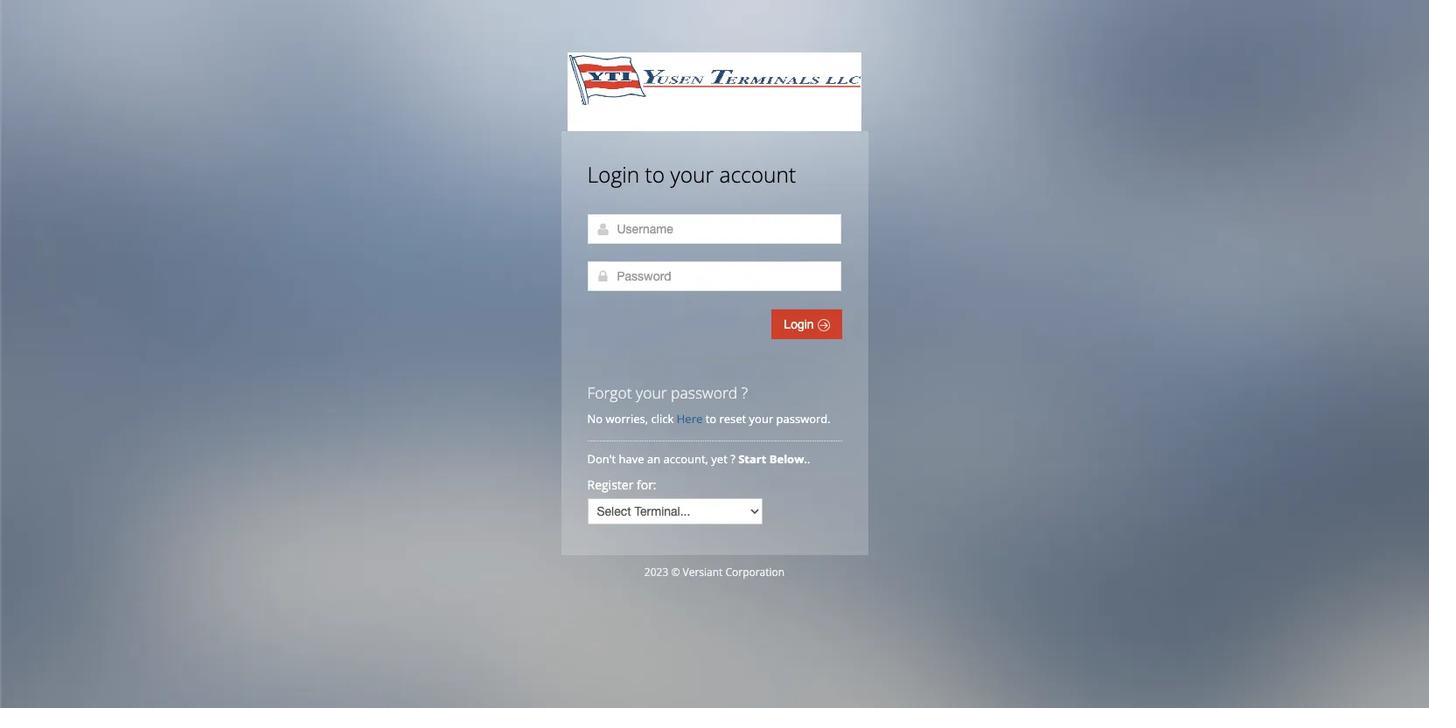 Task type: describe. For each thing, give the bounding box(es) containing it.
for:
[[637, 477, 657, 493]]

login to your account
[[587, 160, 796, 189]]

don't have an account, yet ? start below. .
[[587, 451, 813, 467]]

register
[[587, 477, 634, 493]]

2023
[[645, 565, 669, 580]]

account
[[720, 160, 796, 189]]

forgot
[[587, 382, 632, 403]]

account,
[[664, 451, 709, 467]]

versiant
[[683, 565, 723, 580]]

lock image
[[596, 269, 610, 283]]

Username text field
[[587, 214, 841, 244]]

login button
[[772, 310, 842, 339]]

here
[[677, 411, 703, 427]]

to inside forgot your password ? no worries, click here to reset your password.
[[706, 411, 717, 427]]

.
[[808, 451, 811, 467]]

yet
[[712, 451, 728, 467]]

0 horizontal spatial your
[[636, 382, 667, 403]]

below.
[[770, 451, 808, 467]]

start
[[739, 451, 767, 467]]

corporation
[[726, 565, 785, 580]]

password
[[671, 382, 738, 403]]



Task type: locate. For each thing, give the bounding box(es) containing it.
1 vertical spatial ?
[[731, 451, 736, 467]]

0 horizontal spatial to
[[645, 160, 665, 189]]

1 vertical spatial to
[[706, 411, 717, 427]]

?
[[742, 382, 748, 403], [731, 451, 736, 467]]

an
[[647, 451, 661, 467]]

1 horizontal spatial your
[[671, 160, 714, 189]]

worries,
[[606, 411, 648, 427]]

login for login
[[784, 318, 818, 332]]

1 horizontal spatial login
[[784, 318, 818, 332]]

2 vertical spatial your
[[749, 411, 774, 427]]

password.
[[777, 411, 831, 427]]

1 horizontal spatial ?
[[742, 382, 748, 403]]

swapright image
[[818, 319, 830, 332]]

0 vertical spatial ?
[[742, 382, 748, 403]]

? inside forgot your password ? no worries, click here to reset your password.
[[742, 382, 748, 403]]

your
[[671, 160, 714, 189], [636, 382, 667, 403], [749, 411, 774, 427]]

0 horizontal spatial ?
[[731, 451, 736, 467]]

0 horizontal spatial login
[[587, 160, 640, 189]]

1 vertical spatial login
[[784, 318, 818, 332]]

1 horizontal spatial to
[[706, 411, 717, 427]]

user image
[[596, 222, 610, 236]]

0 vertical spatial to
[[645, 160, 665, 189]]

login inside button
[[784, 318, 818, 332]]

0 vertical spatial login
[[587, 160, 640, 189]]

forgot your password ? no worries, click here to reset your password.
[[587, 382, 831, 427]]

1 vertical spatial your
[[636, 382, 667, 403]]

2 horizontal spatial your
[[749, 411, 774, 427]]

login for login to your account
[[587, 160, 640, 189]]

here link
[[677, 411, 703, 427]]

your up click
[[636, 382, 667, 403]]

Password password field
[[587, 262, 841, 291]]

0 vertical spatial your
[[671, 160, 714, 189]]

2023 © versiant corporation
[[645, 565, 785, 580]]

your right reset
[[749, 411, 774, 427]]

? right yet
[[731, 451, 736, 467]]

no
[[587, 411, 603, 427]]

click
[[651, 411, 674, 427]]

to
[[645, 160, 665, 189], [706, 411, 717, 427]]

to up the username text box
[[645, 160, 665, 189]]

have
[[619, 451, 644, 467]]

? up reset
[[742, 382, 748, 403]]

to right here
[[706, 411, 717, 427]]

don't
[[587, 451, 616, 467]]

register for:
[[587, 477, 657, 493]]

reset
[[720, 411, 746, 427]]

your up the username text box
[[671, 160, 714, 189]]

login
[[587, 160, 640, 189], [784, 318, 818, 332]]

©
[[671, 565, 680, 580]]



Task type: vqa. For each thing, say whether or not it's contained in the screenshot.
the left ?
yes



